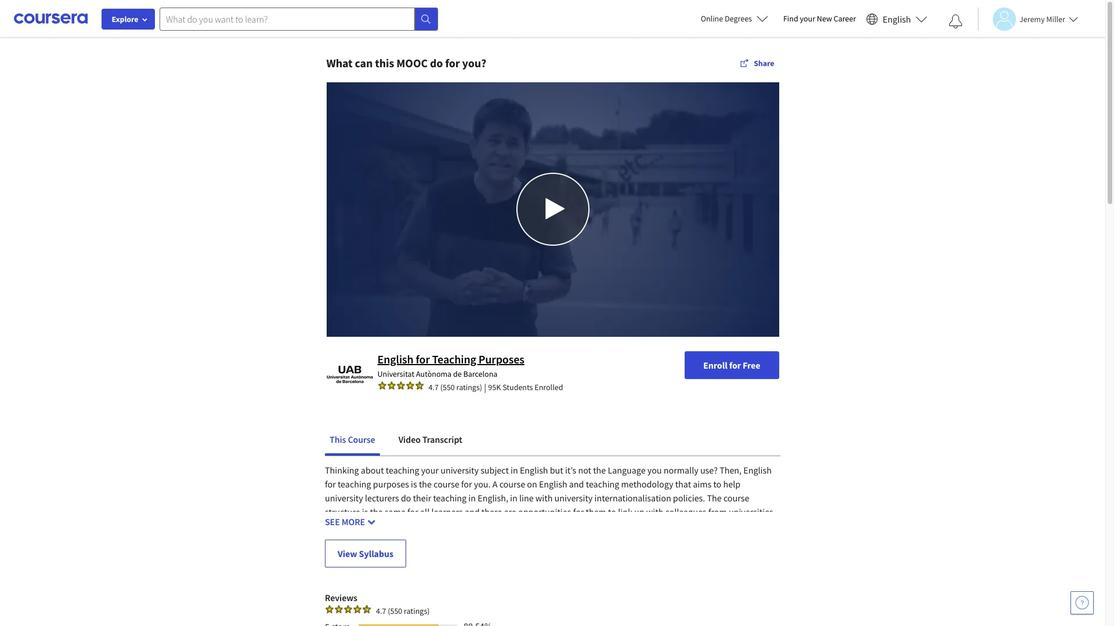 Task type: vqa. For each thing, say whether or not it's contained in the screenshot.
well
no



Task type: describe. For each thing, give the bounding box(es) containing it.
explore button
[[102, 9, 155, 30]]

all up share
[[420, 506, 430, 518]]

speaking
[[650, 548, 685, 560]]

confidence
[[588, 590, 631, 602]]

jeremy miller
[[1020, 14, 1065, 24]]

for left the you?
[[445, 56, 460, 70]]

their down half-filled star icon at the bottom of the page
[[360, 618, 378, 627]]

de
[[453, 369, 462, 379]]

to up should on the right bottom of the page
[[643, 562, 651, 574]]

english left the but
[[520, 465, 548, 476]]

jeremy miller button
[[978, 7, 1078, 30]]

teaching down the language
[[586, 479, 619, 490]]

for left example), at the bottom right of page
[[728, 548, 739, 560]]

enroll for free
[[703, 360, 760, 371]]

instruction).
[[472, 576, 519, 588]]

more
[[342, 516, 365, 528]]

to up l1
[[454, 534, 462, 546]]

lecturers down ideas.
[[724, 534, 758, 546]]

questions
[[641, 520, 679, 532]]

1 vertical spatial english,
[[709, 562, 740, 574]]

1 horizontal spatial with
[[646, 506, 663, 518]]

attitudinal,
[[500, 604, 543, 616]]

countries
[[325, 548, 361, 560]]

teaching up learners
[[433, 492, 467, 504]]

english inside english for teaching purposes universitat autònoma de barcelona
[[377, 352, 414, 367]]

this course button
[[325, 426, 380, 454]]

to up integrate
[[699, 576, 707, 588]]

transcript
[[422, 434, 462, 445]]

purposes
[[479, 352, 524, 367]]

4.7 for 4.7 (550 ratings)
[[376, 606, 386, 617]]

fact
[[364, 562, 379, 574]]

see more
[[325, 516, 365, 528]]

the up a) on the bottom left of page
[[325, 576, 338, 588]]

their up share
[[413, 492, 431, 504]]

course up learners
[[434, 479, 459, 490]]

barcelona
[[463, 369, 498, 379]]

online degrees
[[701, 13, 752, 24]]

course
[[348, 434, 375, 445]]

course details tabs tab list
[[325, 426, 780, 456]]

help center image
[[1075, 597, 1089, 610]]

the
[[707, 492, 722, 504]]

countries,
[[687, 548, 726, 560]]

up
[[634, 506, 644, 518]]

you?
[[462, 56, 486, 70]]

to left put
[[756, 604, 764, 616]]

strategic,
[[463, 604, 499, 616]]

0 vertical spatial with
[[536, 492, 553, 504]]

4.7 (550 ratings)
[[376, 606, 430, 617]]

universitat autònoma de barcelona image
[[326, 351, 373, 398]]

miller
[[1046, 14, 1065, 24]]

principles
[[340, 576, 378, 588]]

teach
[[334, 590, 357, 602]]

begin
[[464, 534, 486, 546]]

on
[[521, 576, 532, 588]]

course up line
[[499, 479, 525, 490]]

view syllabus
[[338, 548, 393, 560]]

students
[[503, 382, 533, 393]]

university up them
[[554, 492, 593, 504]]

your inside thinking about teaching your university subject in english but it's not the language you normally use?  then, english for teaching purposes is the course for you. a course on english and teaching methodology that aims to help university lecturers do their teaching in english, in line with university internationalisation policies.  the course structure is the same for all learners and there are opportunities for them to link up with colleagues from universities all over the world who share the same discipline and discourse community, to ask questions and exchange ideas. this mooc targets lecturers who wish to begin using english in their teaching. a priori, this means university lecturers from countries where english is not the l1 or a widely-used language (romance language-speaking countries, for example), though in fact the course is open to teachers from all educational stages who want to teach through english, following the principles of emi (english medium instruction).  on completing the course, you should be able to do the following. a) teach a university subject in english, having gained the necessary confidence and skills.   b) integrate all aspects of clil (methodological, pedagogical, strategic, attitudinal, motivational, linguistic, sociolinguistic and pragmatic) to put together their own english-medium course on their particular subject.  c) describe the characteristics of the
[[421, 465, 439, 476]]

targets
[[351, 534, 378, 546]]

put
[[766, 604, 780, 616]]

the up aspects on the bottom right of page
[[721, 576, 734, 588]]

and down it's
[[569, 479, 584, 490]]

video transcript
[[398, 434, 462, 445]]

video placeholder image
[[326, 82, 779, 337]]

subject.
[[564, 618, 594, 627]]

this inside button
[[330, 434, 346, 445]]

0 vertical spatial who
[[394, 520, 411, 532]]

stages
[[577, 562, 601, 574]]

though
[[325, 562, 353, 574]]

can
[[355, 56, 373, 70]]

(methodological,
[[344, 604, 410, 616]]

want
[[622, 562, 641, 574]]

is up (english
[[423, 562, 429, 574]]

0 vertical spatial subject
[[481, 465, 509, 476]]

over
[[336, 520, 353, 532]]

english right then,
[[743, 465, 772, 476]]

syllabus
[[359, 548, 393, 560]]

learners
[[431, 506, 463, 518]]

language
[[608, 465, 646, 476]]

autònoma
[[416, 369, 452, 379]]

in left fact
[[355, 562, 362, 574]]

and down colleagues in the right bottom of the page
[[681, 520, 696, 532]]

1 horizontal spatial who
[[416, 534, 433, 546]]

in down the discourse
[[540, 534, 548, 546]]

widely-
[[484, 548, 513, 560]]

0 vertical spatial your
[[800, 13, 815, 24]]

the down stages
[[580, 576, 593, 588]]

educational
[[529, 562, 575, 574]]

the right purposes
[[419, 479, 432, 490]]

the right fact
[[380, 562, 393, 574]]

emi
[[389, 576, 403, 588]]

aspects
[[731, 590, 761, 602]]

a)
[[325, 590, 332, 602]]

completing
[[534, 576, 578, 588]]

teaching.
[[570, 534, 606, 546]]

thinking
[[325, 465, 359, 476]]

this inside thinking about teaching your university subject in english but it's not the language you normally use?  then, english for teaching purposes is the course for you. a course on english and teaching methodology that aims to help university lecturers do their teaching in english, in line with university internationalisation policies.  the course structure is the same for all learners and there are opportunities for them to link up with colleagues from universities all over the world who share the same discipline and discourse community, to ask questions and exchange ideas. this mooc targets lecturers who wish to begin using english in their teaching. a priori, this means university lecturers from countries where english is not the l1 or a widely-used language (romance language-speaking countries, for example), though in fact the course is open to teachers from all educational stages who want to teach through english, following the principles of emi (english medium instruction).  on completing the course, you should be able to do the following. a) teach a university subject in english, having gained the necessary confidence and skills.   b) integrate all aspects of clil (methodological, pedagogical, strategic, attitudinal, motivational, linguistic, sociolinguistic and pragmatic) to put together their own english-medium course on their particular subject.  c) describe the characteristics of the
[[761, 520, 777, 532]]

1 horizontal spatial not
[[578, 465, 591, 476]]

to up the
[[713, 479, 721, 490]]

together
[[325, 618, 358, 627]]

medium
[[438, 576, 470, 588]]

free
[[743, 360, 760, 371]]

ratings) for 4.7 (550 ratings) | 95k students enrolled
[[456, 382, 482, 393]]

is right the structure
[[362, 506, 368, 518]]

for inside 'button'
[[729, 360, 741, 371]]

teaching down thinking
[[338, 479, 371, 490]]

use?
[[700, 465, 718, 476]]

exchange
[[698, 520, 735, 532]]

following.
[[736, 576, 774, 588]]

the up wish
[[436, 520, 449, 532]]

1 vertical spatial from
[[760, 534, 778, 546]]

the left l1
[[442, 548, 455, 560]]

this course
[[330, 434, 375, 445]]

english for teaching purposes universitat autònoma de barcelona
[[377, 352, 524, 379]]

describe
[[605, 618, 639, 627]]

the down completing
[[533, 590, 546, 602]]

in up are
[[511, 465, 518, 476]]

What do you want to learn? text field
[[160, 7, 415, 30]]

all left over
[[325, 520, 334, 532]]

you.
[[474, 479, 491, 490]]

the left the language
[[593, 465, 606, 476]]

course down strategic, at bottom left
[[464, 618, 490, 627]]

(english
[[405, 576, 436, 588]]

(romance
[[571, 548, 610, 560]]

b)
[[673, 590, 681, 602]]

2 vertical spatial who
[[603, 562, 620, 574]]

english inside english button
[[883, 13, 911, 25]]

share
[[754, 58, 774, 68]]

methodology
[[621, 479, 673, 490]]

in left line
[[510, 492, 517, 504]]

4.7 (550 ratings) | 95k students enrolled
[[429, 382, 563, 393]]

them
[[586, 506, 606, 518]]

structure
[[325, 506, 360, 518]]



Task type: locate. For each thing, give the bounding box(es) containing it.
ask
[[626, 520, 640, 532]]

mooc
[[396, 56, 428, 70], [325, 534, 349, 546]]

same up world
[[385, 506, 406, 518]]

show notifications image
[[949, 15, 963, 28]]

2 horizontal spatial of
[[762, 590, 770, 602]]

1 horizontal spatial a
[[608, 534, 613, 546]]

this right can on the top left of the page
[[375, 56, 394, 70]]

lecturers down purposes
[[365, 492, 399, 504]]

1 horizontal spatial this
[[761, 520, 777, 532]]

of up put
[[762, 590, 770, 602]]

all up "pragmatic)"
[[720, 590, 729, 602]]

course down help on the right of the page
[[724, 492, 749, 504]]

online
[[701, 13, 723, 24]]

(550 inside 4.7 (550 ratings) | 95k students enrolled
[[440, 382, 455, 393]]

should
[[641, 576, 667, 588]]

discipline
[[473, 520, 511, 532]]

for up share
[[407, 506, 418, 518]]

0 vertical spatial english,
[[478, 492, 508, 504]]

from up example), at the bottom right of page
[[760, 534, 778, 546]]

career
[[834, 13, 856, 24]]

normally
[[664, 465, 698, 476]]

do down purposes
[[401, 492, 411, 504]]

find
[[783, 13, 798, 24]]

line
[[519, 492, 534, 504]]

using
[[488, 534, 509, 546]]

community,
[[568, 520, 615, 532]]

0 vertical spatial you
[[647, 465, 662, 476]]

and down are
[[512, 520, 527, 532]]

4.7 up own
[[376, 606, 386, 617]]

1 vertical spatial you
[[624, 576, 639, 588]]

1 vertical spatial with
[[646, 506, 663, 518]]

for inside english for teaching purposes universitat autònoma de barcelona
[[416, 352, 430, 367]]

your
[[800, 13, 815, 24], [421, 465, 439, 476]]

0 vertical spatial this
[[375, 56, 394, 70]]

1 vertical spatial a
[[608, 534, 613, 546]]

0 vertical spatial a
[[478, 548, 483, 560]]

or
[[468, 548, 476, 560]]

english, up there
[[478, 492, 508, 504]]

1 horizontal spatial 4.7
[[429, 382, 439, 393]]

to left the 'link'
[[608, 506, 616, 518]]

0 horizontal spatial subject
[[405, 590, 434, 602]]

teach
[[653, 562, 674, 574]]

your down video transcript "button"
[[421, 465, 439, 476]]

half-filled star image
[[415, 381, 424, 391]]

through
[[676, 562, 707, 574]]

clil
[[325, 604, 342, 616]]

from down 'widely-'
[[497, 562, 516, 574]]

0 horizontal spatial who
[[394, 520, 411, 532]]

0 horizontal spatial this
[[330, 434, 346, 445]]

necessary
[[548, 590, 587, 602]]

c)
[[596, 618, 603, 627]]

of down "pragmatic)"
[[713, 618, 721, 627]]

1 horizontal spatial do
[[430, 56, 443, 70]]

their down attitudinal,
[[504, 618, 522, 627]]

1 vertical spatial mooc
[[325, 534, 349, 546]]

english right where
[[389, 548, 417, 560]]

this
[[375, 56, 394, 70], [640, 534, 654, 546]]

opportunities
[[518, 506, 571, 518]]

1 vertical spatial same
[[451, 520, 471, 532]]

on down strategic, at bottom left
[[492, 618, 502, 627]]

1 horizontal spatial english,
[[478, 492, 508, 504]]

where
[[363, 548, 387, 560]]

0 vertical spatial ratings)
[[456, 382, 482, 393]]

teachers
[[462, 562, 495, 574]]

policies.
[[673, 492, 705, 504]]

this inside thinking about teaching your university subject in english but it's not the language you normally use?  then, english for teaching purposes is the course for you. a course on english and teaching methodology that aims to help university lecturers do their teaching in english, in line with university internationalisation policies.  the course structure is the same for all learners and there are opportunities for them to link up with colleagues from universities all over the world who share the same discipline and discourse community, to ask questions and exchange ideas. this mooc targets lecturers who wish to begin using english in their teaching. a priori, this means university lecturers from countries where english is not the l1 or a widely-used language (romance language-speaking countries, for example), though in fact the course is open to teachers from all educational stages who want to teach through english, following the principles of emi (english medium instruction).  on completing the course, you should be able to do the following. a) teach a university subject in english, having gained the necessary confidence and skills.   b) integrate all aspects of clil (methodological, pedagogical, strategic, attitudinal, motivational, linguistic, sociolinguistic and pragmatic) to put together their own english-medium course on their particular subject.  c) describe the characteristics of the
[[640, 534, 654, 546]]

english-
[[399, 618, 430, 627]]

university up 'countries,'
[[684, 534, 722, 546]]

0 vertical spatial a
[[492, 479, 498, 490]]

to left ask
[[616, 520, 624, 532]]

the up targets
[[355, 520, 368, 532]]

0 horizontal spatial of
[[380, 576, 387, 588]]

0 horizontal spatial ratings)
[[404, 606, 430, 617]]

4.7 for 4.7 (550 ratings) | 95k students enrolled
[[429, 382, 439, 393]]

4.7
[[429, 382, 439, 393], [376, 606, 386, 617]]

half-filled star image
[[362, 605, 371, 615]]

0 horizontal spatial (550
[[388, 606, 402, 617]]

their up the language in the bottom of the page
[[550, 534, 568, 546]]

0 horizontal spatial not
[[427, 548, 440, 560]]

link
[[618, 506, 632, 518]]

1 vertical spatial a
[[359, 590, 364, 602]]

enroll
[[703, 360, 727, 371]]

pragmatic)
[[712, 604, 754, 616]]

1 vertical spatial your
[[421, 465, 439, 476]]

english up used
[[510, 534, 539, 546]]

(550 for 4.7 (550 ratings) | 95k students enrolled
[[440, 382, 455, 393]]

0 horizontal spatial english,
[[445, 590, 475, 602]]

find your new career link
[[778, 12, 862, 26]]

teaching
[[432, 352, 476, 367]]

be
[[669, 576, 679, 588]]

colleagues
[[665, 506, 706, 518]]

(550 for 4.7 (550 ratings)
[[388, 606, 402, 617]]

1 horizontal spatial mooc
[[396, 56, 428, 70]]

coursera image
[[14, 9, 88, 28]]

you down want on the right bottom of the page
[[624, 576, 639, 588]]

for up autònoma
[[416, 352, 430, 367]]

for down thinking
[[325, 479, 336, 490]]

on up line
[[527, 479, 537, 490]]

2 vertical spatial do
[[709, 576, 719, 588]]

subject up you.
[[481, 465, 509, 476]]

english up universitat
[[377, 352, 414, 367]]

discourse
[[529, 520, 566, 532]]

university up the structure
[[325, 492, 363, 504]]

from
[[708, 506, 727, 518], [760, 534, 778, 546], [497, 562, 516, 574]]

who left share
[[394, 520, 411, 532]]

of
[[380, 576, 387, 588], [762, 590, 770, 602], [713, 618, 721, 627]]

1 horizontal spatial same
[[451, 520, 471, 532]]

their
[[413, 492, 431, 504], [550, 534, 568, 546], [360, 618, 378, 627], [504, 618, 522, 627]]

all
[[420, 506, 430, 518], [325, 520, 334, 532], [518, 562, 527, 574], [720, 590, 729, 602]]

|
[[484, 382, 486, 393]]

not
[[578, 465, 591, 476], [427, 548, 440, 560]]

see
[[325, 516, 340, 528]]

0 vertical spatial (550
[[440, 382, 455, 393]]

who down share
[[416, 534, 433, 546]]

motivational,
[[545, 604, 597, 616]]

english down the but
[[539, 479, 567, 490]]

degrees
[[725, 13, 752, 24]]

1 vertical spatial 4.7
[[376, 606, 386, 617]]

help
[[723, 479, 740, 490]]

able
[[681, 576, 697, 588]]

0 vertical spatial not
[[578, 465, 591, 476]]

and left there
[[465, 506, 480, 518]]

0 vertical spatial of
[[380, 576, 387, 588]]

ratings) inside 4.7 (550 ratings) | 95k students enrolled
[[456, 382, 482, 393]]

medium
[[430, 618, 462, 627]]

1 vertical spatial ratings)
[[404, 606, 430, 617]]

and down should on the right bottom of the page
[[633, 590, 648, 602]]

english,
[[478, 492, 508, 504], [709, 562, 740, 574], [445, 590, 475, 602]]

1 vertical spatial of
[[762, 590, 770, 602]]

a left priori,
[[608, 534, 613, 546]]

a right you.
[[492, 479, 498, 490]]

enroll for free button
[[685, 351, 779, 379]]

0 vertical spatial on
[[527, 479, 537, 490]]

0 horizontal spatial do
[[401, 492, 411, 504]]

1 horizontal spatial subject
[[481, 465, 509, 476]]

same up begin
[[451, 520, 471, 532]]

filled star image
[[387, 381, 396, 391], [396, 381, 405, 391], [334, 605, 344, 615], [344, 605, 353, 615]]

enrolled
[[535, 382, 563, 393]]

linguistic,
[[599, 604, 636, 616]]

2 vertical spatial from
[[497, 562, 516, 574]]

l1
[[457, 548, 466, 560]]

0 horizontal spatial you
[[624, 576, 639, 588]]

1 horizontal spatial from
[[708, 506, 727, 518]]

2 horizontal spatial english,
[[709, 562, 740, 574]]

ratings) for 4.7 (550 ratings)
[[404, 606, 430, 617]]

2 vertical spatial of
[[713, 618, 721, 627]]

2 horizontal spatial from
[[760, 534, 778, 546]]

for left you.
[[461, 479, 472, 490]]

same
[[385, 506, 406, 518], [451, 520, 471, 532]]

this right ideas.
[[761, 520, 777, 532]]

lecturers down world
[[380, 534, 414, 546]]

teaching up purposes
[[386, 465, 419, 476]]

1 vertical spatial who
[[416, 534, 433, 546]]

1 vertical spatial on
[[492, 618, 502, 627]]

english
[[883, 13, 911, 25], [377, 352, 414, 367], [520, 465, 548, 476], [743, 465, 772, 476], [539, 479, 567, 490], [510, 534, 539, 546], [389, 548, 417, 560]]

video transcript button
[[394, 426, 467, 454]]

0 horizontal spatial on
[[492, 618, 502, 627]]

in down you.
[[468, 492, 476, 504]]

the down sociolinguistic
[[641, 618, 653, 627]]

0 horizontal spatial your
[[421, 465, 439, 476]]

skills.
[[650, 590, 671, 602]]

not up open
[[427, 548, 440, 560]]

with up opportunities
[[536, 492, 553, 504]]

4.7 inside 4.7 (550 ratings) | 95k students enrolled
[[429, 382, 439, 393]]

aims
[[693, 479, 712, 490]]

see more link
[[325, 515, 780, 529]]

0 vertical spatial do
[[430, 56, 443, 70]]

None search field
[[160, 7, 438, 30]]

you up methodology on the right bottom of page
[[647, 465, 662, 476]]

0 horizontal spatial a
[[492, 479, 498, 490]]

2 horizontal spatial do
[[709, 576, 719, 588]]

ratings) up english-
[[404, 606, 430, 617]]

(550 up own
[[388, 606, 402, 617]]

open
[[431, 562, 451, 574]]

1 horizontal spatial ratings)
[[456, 382, 482, 393]]

filled star image
[[377, 381, 387, 391], [405, 381, 415, 391], [325, 605, 334, 615], [353, 605, 362, 615]]

0 vertical spatial same
[[385, 506, 406, 518]]

a down principles
[[359, 590, 364, 602]]

mooc inside thinking about teaching your university subject in english but it's not the language you normally use?  then, english for teaching purposes is the course for you. a course on english and teaching methodology that aims to help university lecturers do their teaching in english, in line with university internationalisation policies.  the course structure is the same for all learners and there are opportunities for them to link up with colleagues from universities all over the world who share the same discipline and discourse community, to ask questions and exchange ideas. this mooc targets lecturers who wish to begin using english in their teaching. a priori, this means university lecturers from countries where english is not the l1 or a widely-used language (romance language-speaking countries, for example), though in fact the course is open to teachers from all educational stages who want to teach through english, following the principles of emi (english medium instruction).  on completing the course, you should be able to do the following. a) teach a university subject in english, having gained the necessary confidence and skills.   b) integrate all aspects of clil (methodological, pedagogical, strategic, attitudinal, motivational, linguistic, sociolinguistic and pragmatic) to put together their own english-medium course on their particular subject.  c) describe the characteristics of the
[[325, 534, 349, 546]]

the up world
[[370, 506, 383, 518]]

used
[[513, 548, 531, 560]]

university up (methodological,
[[365, 590, 404, 602]]

there
[[482, 506, 502, 518]]

english button
[[862, 0, 932, 38]]

0 vertical spatial 4.7
[[429, 382, 439, 393]]

4.7 down autònoma
[[429, 382, 439, 393]]

but
[[550, 465, 563, 476]]

course,
[[594, 576, 623, 588]]

english, down medium
[[445, 590, 475, 602]]

0 vertical spatial this
[[330, 434, 346, 445]]

1 horizontal spatial you
[[647, 465, 662, 476]]

your right "find"
[[800, 13, 815, 24]]

2 horizontal spatial who
[[603, 562, 620, 574]]

integrate
[[683, 590, 718, 602]]

0 horizontal spatial a
[[359, 590, 364, 602]]

of left emi
[[380, 576, 387, 588]]

new
[[817, 13, 832, 24]]

this down questions
[[640, 534, 654, 546]]

1 vertical spatial this
[[640, 534, 654, 546]]

0 vertical spatial from
[[708, 506, 727, 518]]

subject down (english
[[405, 590, 434, 602]]

(550 down de
[[440, 382, 455, 393]]

with
[[536, 492, 553, 504], [646, 506, 663, 518]]

all down used
[[518, 562, 527, 574]]

then,
[[720, 465, 742, 476]]

course
[[434, 479, 459, 490], [499, 479, 525, 490], [724, 492, 749, 504], [395, 562, 421, 574], [464, 618, 490, 627]]

explore
[[112, 14, 138, 24]]

0 horizontal spatial 4.7
[[376, 606, 386, 617]]

2 vertical spatial english,
[[445, 590, 475, 602]]

is down share
[[419, 548, 425, 560]]

purposes
[[373, 479, 409, 490]]

1 horizontal spatial a
[[478, 548, 483, 560]]

language-
[[612, 548, 650, 560]]

a
[[478, 548, 483, 560], [359, 590, 364, 602]]

0 vertical spatial mooc
[[396, 56, 428, 70]]

english, down 'countries,'
[[709, 562, 740, 574]]

1 vertical spatial do
[[401, 492, 411, 504]]

example),
[[740, 548, 779, 560]]

1 horizontal spatial on
[[527, 479, 537, 490]]

in
[[511, 465, 518, 476], [468, 492, 476, 504], [510, 492, 517, 504], [540, 534, 548, 546], [355, 562, 362, 574], [436, 590, 443, 602]]

for left them
[[573, 506, 584, 518]]

1 horizontal spatial your
[[800, 13, 815, 24]]

1 vertical spatial (550
[[388, 606, 402, 617]]

ideas.
[[736, 520, 759, 532]]

0 horizontal spatial same
[[385, 506, 406, 518]]

it's
[[565, 465, 576, 476]]

is right purposes
[[411, 479, 417, 490]]

for left free on the bottom of the page
[[729, 360, 741, 371]]

in up the pedagogical,
[[436, 590, 443, 602]]

and down integrate
[[695, 604, 710, 616]]

0 horizontal spatial mooc
[[325, 534, 349, 546]]

not right it's
[[578, 465, 591, 476]]

to up medium
[[452, 562, 460, 574]]

95k
[[488, 382, 501, 393]]

who up course,
[[603, 562, 620, 574]]

1 vertical spatial this
[[761, 520, 777, 532]]

1 horizontal spatial of
[[713, 618, 721, 627]]

characteristics
[[655, 618, 711, 627]]

with up questions
[[646, 506, 663, 518]]

1 horizontal spatial this
[[640, 534, 654, 546]]

1 vertical spatial not
[[427, 548, 440, 560]]

1 vertical spatial subject
[[405, 590, 434, 602]]

university up you.
[[441, 465, 479, 476]]

1 horizontal spatial (550
[[440, 382, 455, 393]]

course up emi
[[395, 562, 421, 574]]

0 horizontal spatial this
[[375, 56, 394, 70]]

0 horizontal spatial with
[[536, 492, 553, 504]]

0 horizontal spatial from
[[497, 562, 516, 574]]



